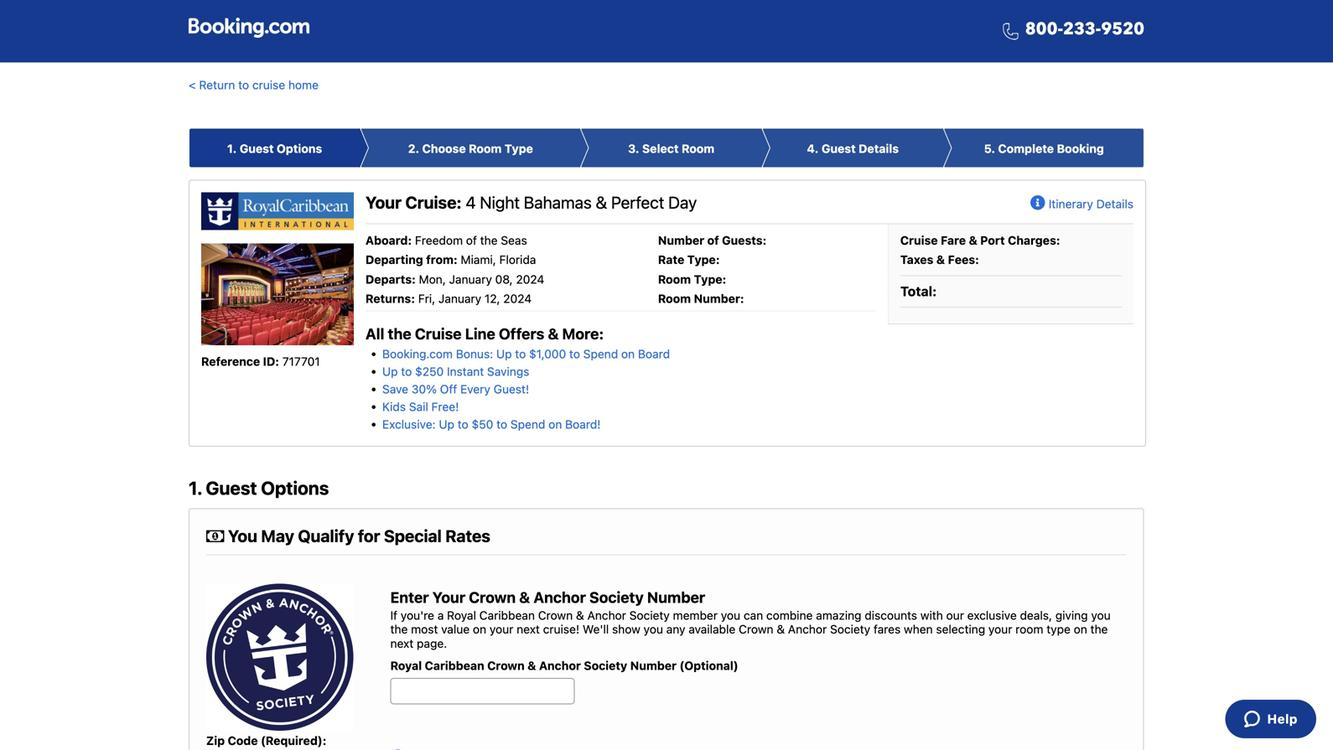 Task type: locate. For each thing, give the bounding box(es) containing it.
any
[[666, 623, 685, 636]]

total:
[[900, 283, 937, 299]]

& up if you're a royal caribbean crown & anchor society
[[519, 589, 530, 607]]

number:
[[694, 292, 744, 306]]

itinerary
[[1049, 197, 1093, 211]]

1 horizontal spatial your
[[989, 623, 1012, 636]]

every
[[460, 382, 490, 396]]

0 vertical spatial cruise
[[900, 233, 938, 247]]

2.
[[408, 142, 419, 156]]

id:
[[263, 354, 279, 368]]

the inside aboard: freedom of the seas departing from: miami, florida departs: mon, january 08, 2024 returns: fri, january 12, 2024
[[480, 233, 498, 247]]

to right the $50
[[496, 418, 507, 432]]

800-233-9520
[[1025, 17, 1145, 41]]

cruise up booking.com
[[415, 325, 462, 343]]

instant
[[447, 365, 484, 379]]

next down if you're a royal caribbean crown & anchor society
[[517, 623, 540, 636]]

0 vertical spatial january
[[449, 272, 492, 286]]

0 vertical spatial caribbean
[[479, 609, 535, 622]]

anchor down combine
[[788, 623, 827, 636]]

2 horizontal spatial you
[[1091, 609, 1111, 622]]

seas
[[501, 233, 527, 247]]

exclusive: up to $50 to spend on board! link
[[382, 418, 601, 432]]

the up miami,
[[480, 233, 498, 247]]

cruise!
[[543, 623, 579, 636]]

number up rate
[[658, 233, 704, 247]]

deals,
[[1020, 609, 1052, 622]]

freedom of the seas image
[[201, 244, 354, 345]]

port
[[980, 233, 1005, 247]]

booking.com home image
[[189, 17, 309, 39]]

details right the 4.
[[859, 142, 899, 156]]

next
[[517, 623, 540, 636], [390, 637, 414, 651]]

& left fees:
[[936, 253, 945, 267]]

home
[[288, 78, 319, 92]]

1. guest options main content
[[180, 116, 1153, 750]]

bonus:
[[456, 347, 493, 361]]

group
[[206, 734, 1127, 742]]

caribbean
[[479, 609, 535, 622], [425, 659, 484, 673]]

0 vertical spatial 1.
[[227, 142, 237, 156]]

0 horizontal spatial details
[[859, 142, 899, 156]]

to left cruise
[[238, 78, 249, 92]]

number for number (optional)
[[630, 659, 677, 673]]

cruise up taxes at the right
[[900, 233, 938, 247]]

0 horizontal spatial royal
[[390, 659, 422, 673]]

of inside aboard: freedom of the seas departing from: miami, florida departs: mon, january 08, 2024 returns: fri, january 12, 2024
[[466, 233, 477, 247]]

select
[[642, 142, 679, 156]]

0 horizontal spatial 1.
[[189, 477, 202, 499]]

$50
[[472, 418, 493, 432]]

4. guest details
[[807, 142, 899, 156]]

0 vertical spatial royal
[[447, 609, 476, 622]]

1. guest options
[[227, 142, 322, 156], [189, 477, 329, 499]]

options up may
[[261, 477, 329, 499]]

day
[[668, 193, 697, 212]]

0 vertical spatial spend
[[583, 347, 618, 361]]

None text field
[[390, 678, 575, 705]]

options down home
[[277, 142, 322, 156]]

1 horizontal spatial next
[[517, 623, 540, 636]]

room
[[469, 142, 502, 156], [682, 142, 715, 156], [658, 272, 691, 286], [658, 292, 691, 306]]

guest for guest details
[[822, 142, 856, 156]]

of up miami,
[[466, 233, 477, 247]]

aboard:
[[366, 233, 412, 247]]

spend down the more:
[[583, 347, 618, 361]]

1 vertical spatial up
[[382, 365, 398, 379]]

< return to cruise home link
[[189, 78, 319, 92]]

up down free!
[[439, 418, 454, 432]]

2 your from the left
[[989, 623, 1012, 636]]

info circle image
[[1030, 195, 1049, 212]]

bahamas
[[524, 193, 592, 212]]

your inside fares when selecting your room type on the next page.
[[989, 623, 1012, 636]]

the right all
[[388, 325, 411, 343]]

of left guests:
[[707, 233, 719, 247]]

you left any
[[644, 623, 663, 636]]

1 horizontal spatial up
[[439, 418, 454, 432]]

booking.com
[[382, 347, 453, 361]]

2024 down florida
[[516, 272, 544, 286]]

combine
[[766, 609, 813, 622]]

returns:
[[366, 292, 415, 306]]

1 vertical spatial cruise
[[415, 325, 462, 343]]

royal down page.
[[390, 659, 422, 673]]

0 vertical spatial 2024
[[516, 272, 544, 286]]

0 vertical spatial number
[[658, 233, 704, 247]]

1.
[[227, 142, 237, 156], [189, 477, 202, 499]]

january down miami,
[[449, 272, 492, 286]]

caribbean down enter your crown & anchor society number
[[479, 609, 535, 622]]

1 horizontal spatial of
[[707, 233, 719, 247]]

your up "a"
[[432, 589, 465, 607]]

to
[[238, 78, 249, 92], [515, 347, 526, 361], [569, 347, 580, 361], [401, 365, 412, 379], [458, 418, 468, 432], [496, 418, 507, 432]]

sail
[[409, 400, 428, 414]]

crown up cruise!
[[538, 609, 573, 622]]

next down most
[[390, 637, 414, 651]]

1 horizontal spatial 1.
[[227, 142, 237, 156]]

january
[[449, 272, 492, 286], [438, 292, 481, 306]]

free!
[[432, 400, 459, 414]]

may
[[261, 526, 294, 546]]

1 horizontal spatial details
[[1097, 197, 1134, 211]]

crown
[[469, 589, 516, 607], [538, 609, 573, 622], [739, 623, 773, 636], [487, 659, 525, 673]]

anchor down cruise!
[[539, 659, 581, 673]]

1 vertical spatial number
[[647, 589, 705, 607]]

exclusive:
[[382, 418, 436, 432]]

0 horizontal spatial up
[[382, 365, 398, 379]]

can
[[744, 609, 763, 622]]

1 vertical spatial 1.
[[189, 477, 202, 499]]

1 vertical spatial 2024
[[503, 292, 532, 306]]

cruise inside all the cruise line offers & more: booking.com bonus: up to $1,000 to spend on board up to $250 instant savings save 30% off every guest! kids sail free! exclusive: up to $50 to spend on board!
[[415, 325, 462, 343]]

guest right the 4.
[[822, 142, 856, 156]]

on
[[621, 347, 635, 361], [548, 418, 562, 432], [473, 623, 486, 636], [1074, 623, 1087, 636]]

your
[[366, 193, 402, 212], [432, 589, 465, 607]]

anchor up cruise!
[[534, 589, 586, 607]]

next inside fares when selecting your room type on the next page.
[[390, 637, 414, 651]]

1 horizontal spatial spend
[[583, 347, 618, 361]]

number
[[658, 233, 704, 247], [647, 589, 705, 607], [630, 659, 677, 673]]

board!
[[565, 418, 601, 432]]

$250
[[415, 365, 444, 379]]

up up savings
[[496, 347, 512, 361]]

2 of from the left
[[707, 233, 719, 247]]

& left port
[[969, 233, 977, 247]]

options
[[277, 142, 322, 156], [261, 477, 329, 499]]

the down if
[[390, 623, 408, 636]]

3. select room
[[628, 142, 715, 156]]

guest down < return to cruise home
[[240, 142, 274, 156]]

you left the can
[[721, 609, 740, 622]]

1 horizontal spatial your
[[432, 589, 465, 607]]

1 horizontal spatial cruise
[[900, 233, 938, 247]]

more:
[[562, 325, 604, 343]]

1 vertical spatial caribbean
[[425, 659, 484, 673]]

number down any
[[630, 659, 677, 673]]

royal caribbean image
[[201, 193, 354, 230]]

1 vertical spatial type:
[[694, 272, 726, 286]]

& up $1,000
[[548, 325, 559, 343]]

your down exclusive
[[989, 623, 1012, 636]]

0 horizontal spatial your
[[490, 623, 513, 636]]

800-
[[1025, 17, 1063, 41]]

booking.com bonus: up to $1,000 to spend on board link
[[382, 347, 670, 361]]

on down 'giving'
[[1074, 623, 1087, 636]]

giving
[[1055, 609, 1088, 622]]

on right value
[[473, 623, 486, 636]]

group inside the 1. guest options main content
[[206, 734, 1127, 742]]

spend down guest!
[[511, 418, 545, 432]]

all
[[366, 325, 384, 343]]

(required):
[[261, 734, 327, 748]]

reference
[[201, 354, 260, 368]]

royal
[[447, 609, 476, 622], [390, 659, 422, 673]]

2 vertical spatial up
[[439, 418, 454, 432]]

type
[[1047, 623, 1071, 636]]

up to $250 instant savings link
[[382, 365, 529, 379]]

up up the save at the left bottom
[[382, 365, 398, 379]]

caribbean down page.
[[425, 659, 484, 673]]

2 vertical spatial number
[[630, 659, 677, 673]]

royal caribbean crown & anchor society number (optional)
[[390, 659, 738, 673]]

0 horizontal spatial your
[[366, 193, 402, 212]]

1 of from the left
[[466, 233, 477, 247]]

society
[[589, 589, 644, 607], [629, 609, 670, 622], [830, 623, 870, 636], [584, 659, 627, 673]]

0 horizontal spatial cruise
[[415, 325, 462, 343]]

on left board
[[621, 347, 635, 361]]

board
[[638, 347, 670, 361]]

1 vertical spatial 1. guest options
[[189, 477, 329, 499]]

number for number
[[647, 589, 705, 607]]

your up "aboard:"
[[366, 193, 402, 212]]

0 vertical spatial your
[[366, 193, 402, 212]]

january left 12,
[[438, 292, 481, 306]]

enter your crown & anchor society number
[[390, 589, 705, 607]]

233-
[[1063, 17, 1101, 41]]

cruise fare & port charges: taxes & fees:
[[900, 233, 1060, 267]]

2024 down 08,
[[503, 292, 532, 306]]

your down if you're a royal caribbean crown & anchor society
[[490, 623, 513, 636]]

amazing
[[816, 609, 862, 622]]

rates
[[445, 526, 490, 546]]

royal up value
[[447, 609, 476, 622]]

the right type at right
[[1091, 623, 1108, 636]]

5. complete booking
[[984, 142, 1104, 156]]

on left board!
[[548, 418, 562, 432]]

type: up number:
[[694, 272, 726, 286]]

30%
[[412, 382, 437, 396]]

money image
[[206, 528, 224, 545]]

the inside fares when selecting your room type on the next page.
[[1091, 623, 1108, 636]]

2024
[[516, 272, 544, 286], [503, 292, 532, 306]]

0 horizontal spatial of
[[466, 233, 477, 247]]

0 vertical spatial details
[[859, 142, 899, 156]]

1 horizontal spatial royal
[[447, 609, 476, 622]]

1 vertical spatial january
[[438, 292, 481, 306]]

800-233-9520 link
[[996, 17, 1145, 42]]

0 horizontal spatial next
[[390, 637, 414, 651]]

1. guest options up you
[[189, 477, 329, 499]]

you right 'giving'
[[1091, 609, 1111, 622]]

1 vertical spatial spend
[[511, 418, 545, 432]]

choose
[[422, 142, 466, 156]]

the inside the member you can combine amazing discounts with our exclusive deals, giving you the most value on your next cruise! we'll show you any available
[[390, 623, 408, 636]]

0 vertical spatial up
[[496, 347, 512, 361]]

you
[[721, 609, 740, 622], [1091, 609, 1111, 622], [644, 623, 663, 636]]

1. guest options up royal caribbean image
[[227, 142, 322, 156]]

type:
[[687, 253, 720, 267], [694, 272, 726, 286]]

1 your from the left
[[490, 623, 513, 636]]

number up 'member' at the bottom right of the page
[[647, 589, 705, 607]]

cruise
[[900, 233, 938, 247], [415, 325, 462, 343]]

details right itinerary
[[1097, 197, 1134, 211]]

1 vertical spatial royal
[[390, 659, 422, 673]]

1 vertical spatial details
[[1097, 197, 1134, 211]]

type: right rate
[[687, 253, 720, 267]]



Task type: vqa. For each thing, say whether or not it's contained in the screenshot.
the Exclusive: Up to $50 to Spend on Board! LINK
yes



Task type: describe. For each thing, give the bounding box(es) containing it.
fares
[[874, 623, 901, 636]]

none text field inside the 1. guest options main content
[[390, 678, 575, 705]]

of inside number of guests: rate type: room type: room number:
[[707, 233, 719, 247]]

to left the $50
[[458, 418, 468, 432]]

3.
[[628, 142, 639, 156]]

exclusive
[[967, 609, 1017, 622]]

zip code (required):
[[206, 734, 327, 748]]

1 vertical spatial options
[[261, 477, 329, 499]]

return
[[199, 78, 235, 92]]

717701
[[282, 354, 320, 368]]

departs:
[[366, 272, 416, 286]]

type
[[505, 142, 533, 156]]

if
[[390, 609, 397, 622]]

to down the more:
[[569, 347, 580, 361]]

discounts
[[865, 609, 917, 622]]

you
[[228, 526, 257, 546]]

& down if you're a royal caribbean crown & anchor society
[[528, 659, 536, 673]]

save 30% off every guest! link
[[382, 382, 529, 396]]

member you can combine amazing discounts with our exclusive deals, giving you the most value on your next cruise! we'll show you any available
[[390, 609, 1111, 636]]

you're
[[401, 609, 434, 622]]

for
[[358, 526, 380, 546]]

miami,
[[461, 253, 496, 267]]

charges:
[[1008, 233, 1060, 247]]

offers
[[499, 325, 544, 343]]

guest!
[[494, 382, 529, 396]]

guest for guest options
[[240, 142, 274, 156]]

rate
[[658, 253, 684, 267]]

from:
[[426, 253, 458, 267]]

0 vertical spatial options
[[277, 142, 322, 156]]

0 horizontal spatial you
[[644, 623, 663, 636]]

< return to cruise home
[[189, 78, 319, 92]]

line
[[465, 325, 495, 343]]

perfect
[[611, 193, 664, 212]]

number inside number of guests: rate type: room type: room number:
[[658, 233, 704, 247]]

page.
[[417, 637, 447, 651]]

show
[[612, 623, 640, 636]]

save
[[382, 382, 408, 396]]

member
[[673, 609, 718, 622]]

next inside the member you can combine amazing discounts with our exclusive deals, giving you the most value on your next cruise! we'll show you any available
[[517, 623, 540, 636]]

complete
[[998, 142, 1054, 156]]

number of guests: rate type: room type: room number:
[[658, 233, 767, 306]]

all the cruise line offers & more: booking.com bonus: up to $1,000 to spend on board up to $250 instant savings save 30% off every guest! kids sail free! exclusive: up to $50 to spend on board!
[[366, 325, 670, 432]]

0 vertical spatial 1. guest options
[[227, 142, 322, 156]]

savings
[[487, 365, 529, 379]]

& down combine
[[777, 623, 785, 636]]

<
[[189, 78, 196, 92]]

our
[[946, 609, 964, 622]]

2. choose room type
[[408, 142, 533, 156]]

2 horizontal spatial up
[[496, 347, 512, 361]]

your inside the member you can combine amazing discounts with our exclusive deals, giving you the most value on your next cruise! we'll show you any available
[[490, 623, 513, 636]]

fees:
[[948, 253, 979, 267]]

qualify
[[298, 526, 354, 546]]

guest up you
[[206, 477, 257, 499]]

guests:
[[722, 233, 767, 247]]

fares when selecting your room type on the next page.
[[390, 623, 1108, 651]]

cruise:
[[405, 193, 462, 212]]

night
[[480, 193, 520, 212]]

booking
[[1057, 142, 1104, 156]]

florida
[[499, 253, 536, 267]]

crown & anchor society
[[739, 623, 870, 636]]

aboard: freedom of the seas departing from: miami, florida departs: mon, january 08, 2024 returns: fri, january 12, 2024
[[366, 233, 544, 306]]

enter
[[390, 589, 429, 607]]

4.
[[807, 142, 819, 156]]

on inside fares when selecting your room type on the next page.
[[1074, 623, 1087, 636]]

on inside the member you can combine amazing discounts with our exclusive deals, giving you the most value on your next cruise! we'll show you any available
[[473, 623, 486, 636]]

info circle image
[[392, 746, 410, 750]]

departing
[[366, 253, 423, 267]]

1 horizontal spatial you
[[721, 609, 740, 622]]

crown down if you're a royal caribbean crown & anchor society
[[487, 659, 525, 673]]

code
[[228, 734, 258, 748]]

crown down the can
[[739, 623, 773, 636]]

a
[[437, 609, 444, 622]]

taxes
[[900, 253, 934, 267]]

0 horizontal spatial spend
[[511, 418, 545, 432]]

available
[[689, 623, 736, 636]]

you may qualify for special rates
[[224, 526, 490, 546]]

fri,
[[418, 292, 435, 306]]

fare
[[941, 233, 966, 247]]

& left perfect
[[596, 193, 607, 212]]

anchor up we'll
[[587, 609, 626, 622]]

crown up if you're a royal caribbean crown & anchor society
[[469, 589, 516, 607]]

the inside all the cruise line offers & more: booking.com bonus: up to $1,000 to spend on board up to $250 instant savings save 30% off every guest! kids sail free! exclusive: up to $50 to spend on board!
[[388, 325, 411, 343]]

with
[[920, 609, 943, 622]]

cruise inside the cruise fare & port charges: taxes & fees:
[[900, 233, 938, 247]]

& up we'll
[[576, 609, 584, 622]]

0 vertical spatial type:
[[687, 253, 720, 267]]

value
[[441, 623, 470, 636]]

room
[[1016, 623, 1043, 636]]

1 vertical spatial your
[[432, 589, 465, 607]]

to down offers
[[515, 347, 526, 361]]

your cruise: 4 night bahamas & perfect day
[[366, 193, 697, 212]]

mon,
[[419, 272, 446, 286]]

to down booking.com
[[401, 365, 412, 379]]

$1,000
[[529, 347, 566, 361]]

& inside all the cruise line offers & more: booking.com bonus: up to $1,000 to spend on board up to $250 instant savings save 30% off every guest! kids sail free! exclusive: up to $50 to spend on board!
[[548, 325, 559, 343]]

cruise
[[252, 78, 285, 92]]

we'll
[[583, 623, 609, 636]]

when
[[904, 623, 933, 636]]

(optional)
[[680, 659, 738, 673]]

zip
[[206, 734, 225, 748]]

12,
[[485, 292, 500, 306]]

08,
[[495, 272, 513, 286]]

most
[[411, 623, 438, 636]]



